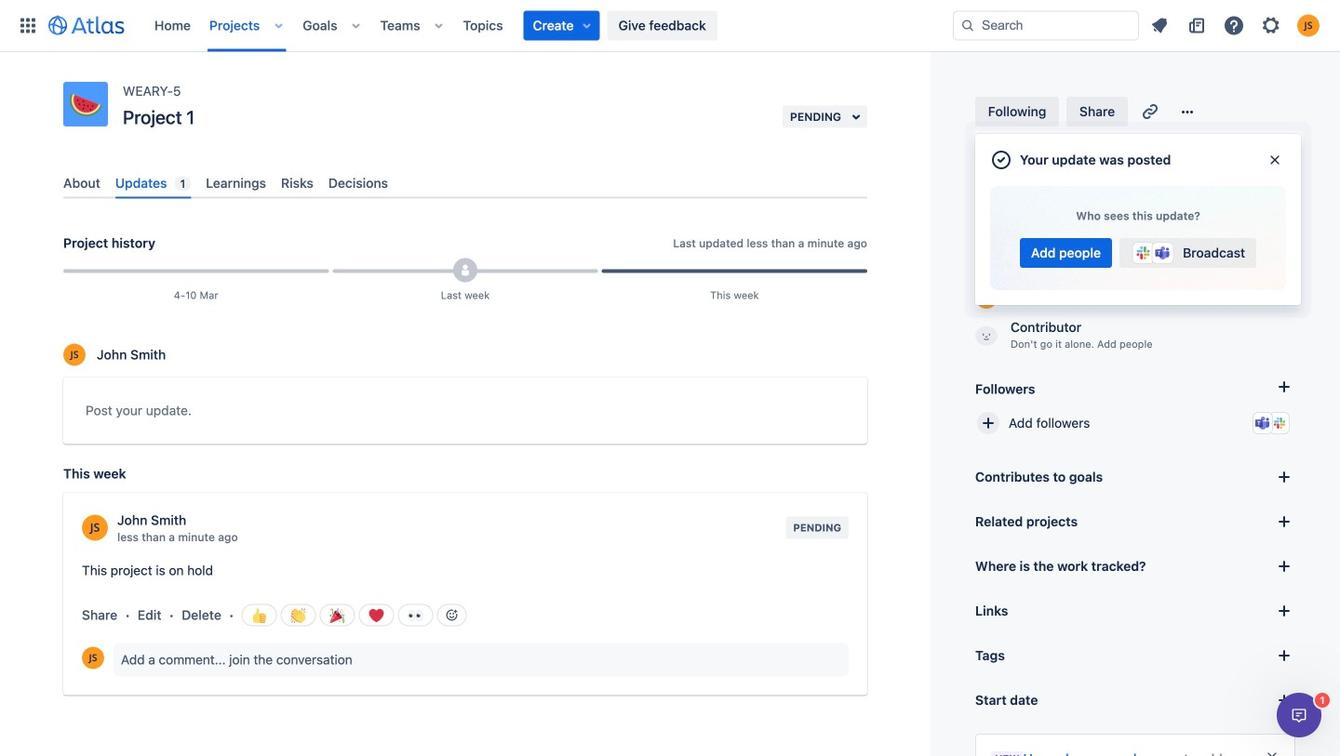 Task type: locate. For each thing, give the bounding box(es) containing it.
add link image
[[1273, 600, 1296, 623]]

notifications image
[[1149, 14, 1171, 37]]

top element
[[11, 0, 953, 52]]

:tada: image
[[330, 609, 345, 624]]

banner
[[0, 0, 1340, 52]]

account image
[[1298, 14, 1320, 37]]

:eyes: image
[[408, 609, 423, 624], [408, 609, 423, 624]]

:thumbsup: image
[[252, 609, 267, 624]]

Main content area, start typing to enter text. text field
[[86, 400, 845, 429]]

:clap: image
[[291, 609, 306, 624]]

switch to... image
[[17, 14, 39, 37]]

None search field
[[953, 11, 1139, 40]]

help image
[[1223, 14, 1245, 37]]

dialog
[[1277, 693, 1322, 738]]

:clap: image
[[291, 609, 306, 624]]

added new contributor image
[[458, 263, 473, 278]]

msteams logo showing  channels are connected to this project image
[[1256, 416, 1271, 431]]

slack logo showing nan channels are connected to this project image
[[1272, 416, 1287, 431]]

add tag image
[[1273, 645, 1296, 667]]

tab list
[[56, 168, 875, 199]]

add work tracking links image
[[1273, 556, 1296, 578]]

settings image
[[1260, 14, 1283, 37]]

your update was posted image
[[990, 149, 1013, 171]]



Task type: vqa. For each thing, say whether or not it's contained in the screenshot.
goal icon
no



Task type: describe. For each thing, give the bounding box(es) containing it.
close dialog image
[[1268, 153, 1283, 168]]

Search field
[[953, 11, 1139, 40]]

:thumbsup: image
[[252, 609, 267, 624]]

add a follower image
[[1273, 376, 1296, 398]]

set start date image
[[1273, 690, 1296, 712]]

add goals image
[[1273, 466, 1296, 489]]

close banner image
[[1265, 750, 1280, 757]]

:heart: image
[[369, 609, 384, 624]]

add follower image
[[977, 412, 1000, 435]]

search image
[[961, 18, 976, 33]]

:tada: image
[[330, 609, 345, 624]]

:heart: image
[[369, 609, 384, 624]]

add related project image
[[1273, 511, 1296, 533]]

add reaction image
[[445, 608, 459, 623]]



